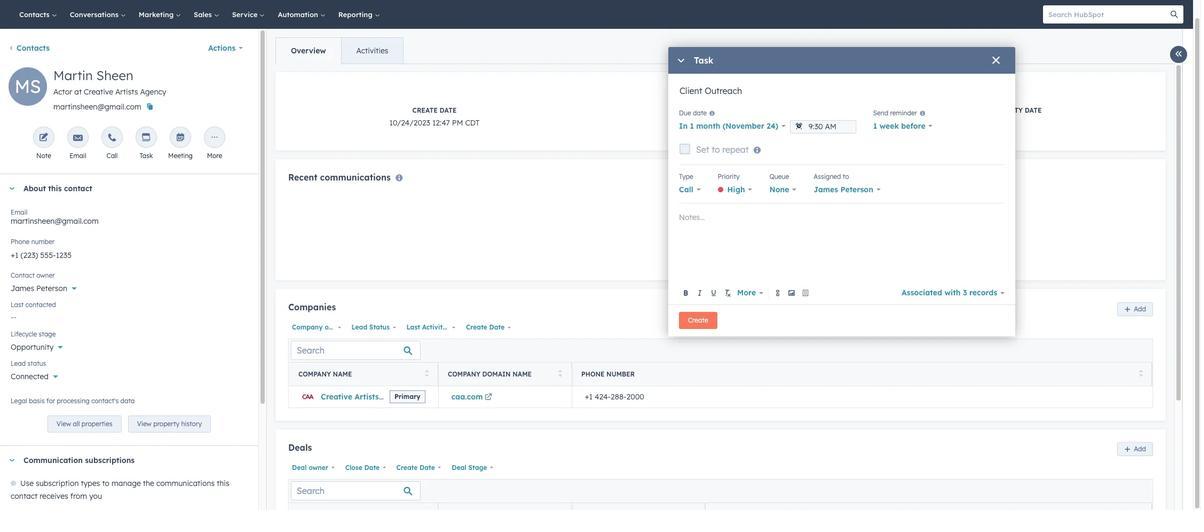 Task type: locate. For each thing, give the bounding box(es) containing it.
0 horizontal spatial james peterson
[[11, 284, 67, 293]]

press to sort. image for company domain name
[[558, 370, 562, 377]]

0 horizontal spatial deal
[[292, 463, 307, 471]]

create date button up the company domain name
[[463, 320, 514, 334]]

email
[[70, 152, 86, 160], [11, 208, 27, 216]]

create date right close date popup button
[[397, 463, 435, 471]]

1 vertical spatial phone
[[582, 370, 605, 378]]

view
[[57, 420, 71, 428], [137, 420, 152, 428]]

company left name
[[299, 370, 331, 378]]

communications inside use subscription types to manage the communications this contact receives from you
[[156, 479, 215, 488]]

owner right contact
[[36, 271, 55, 279]]

last activity date inside popup button
[[407, 323, 464, 331]]

james peterson down assigned to
[[814, 185, 874, 194]]

email martinsheen@gmail.com
[[11, 208, 99, 226]]

last activity date
[[972, 106, 1042, 114], [407, 323, 464, 331]]

0 horizontal spatial press to sort. element
[[425, 370, 429, 379]]

0 vertical spatial caret image
[[9, 187, 15, 190]]

send
[[874, 109, 889, 117]]

to right set
[[712, 144, 720, 155]]

1 vertical spatial creative
[[321, 392, 352, 402]]

creative right at
[[84, 87, 113, 97]]

lifecycle
[[691, 106, 728, 114], [11, 330, 37, 338]]

1 press to sort. image from the left
[[425, 370, 429, 377]]

2 search search field from the top
[[291, 481, 421, 500]]

1 add button from the top
[[1118, 302, 1154, 316]]

search search field for deals
[[291, 481, 421, 500]]

contact owner
[[11, 271, 55, 279]]

0 vertical spatial last activity date
[[972, 106, 1042, 114]]

communications
[[320, 172, 391, 183], [156, 479, 215, 488]]

contacts link
[[13, 0, 63, 29], [9, 43, 50, 53]]

email for email
[[70, 152, 86, 160]]

in 1 month (november 24)
[[679, 121, 779, 131]]

status
[[369, 323, 390, 331]]

sheen
[[96, 67, 133, 83]]

Last contacted text field
[[11, 307, 248, 324]]

close dialog image
[[992, 57, 1001, 65]]

in
[[679, 121, 688, 131]]

more image
[[210, 133, 220, 143]]

view left all
[[57, 420, 71, 428]]

call button
[[679, 182, 701, 197]]

caret image inside communication subscriptions dropdown button
[[9, 459, 15, 462]]

caret image for about this contact
[[9, 187, 15, 190]]

2 add button from the top
[[1118, 442, 1154, 456]]

this
[[48, 184, 62, 193], [217, 479, 229, 488]]

company for company domain name
[[448, 370, 481, 378]]

1 horizontal spatial peterson
[[841, 185, 874, 194]]

0 horizontal spatial press to sort. image
[[425, 370, 429, 377]]

high button
[[718, 182, 753, 197]]

add for companies
[[1135, 305, 1147, 313]]

press to sort. image
[[425, 370, 429, 377], [558, 370, 562, 377], [1139, 370, 1143, 377]]

martinsheen@gmail.com
[[53, 102, 141, 112], [11, 216, 99, 226]]

1 add from the top
[[1135, 305, 1147, 313]]

artists
[[115, 87, 138, 97], [355, 392, 379, 402]]

caret image left about
[[9, 187, 15, 190]]

james peterson button up last contacted text field
[[11, 278, 248, 295]]

create
[[413, 106, 438, 114], [688, 316, 709, 324], [466, 323, 488, 331], [397, 463, 418, 471]]

owner for deals
[[309, 463, 329, 471]]

phone
[[11, 238, 30, 246], [582, 370, 605, 378]]

caa.com link
[[452, 392, 494, 402]]

2 press to sort. element from the left
[[558, 370, 562, 379]]

opportunity inside lifecycle stage opportunity
[[700, 118, 742, 128]]

task
[[694, 55, 714, 66], [140, 152, 153, 160]]

minimize dialog image
[[677, 57, 686, 65]]

peterson up "contacted"
[[36, 284, 67, 293]]

view for view all properties
[[57, 420, 71, 428]]

basis
[[29, 397, 45, 405]]

search search field up name
[[291, 341, 421, 360]]

1 vertical spatial james peterson button
[[11, 278, 248, 295]]

link opens in a new window image
[[485, 394, 492, 402]]

1 horizontal spatial creative
[[321, 392, 352, 402]]

0 horizontal spatial communications
[[156, 479, 215, 488]]

james peterson for to
[[814, 185, 874, 194]]

1 horizontal spatial view
[[137, 420, 152, 428]]

1 horizontal spatial lifecycle
[[691, 106, 728, 114]]

this inside dropdown button
[[48, 184, 62, 193]]

you
[[89, 491, 102, 501]]

about this contact button
[[0, 174, 248, 203]]

1 horizontal spatial 1
[[874, 121, 878, 131]]

1 view from the left
[[57, 420, 71, 428]]

1 vertical spatial lifecycle
[[11, 330, 37, 338]]

task down task image
[[140, 152, 153, 160]]

lead for lead status
[[11, 359, 26, 367]]

properties
[[82, 420, 113, 428]]

1 horizontal spatial james
[[814, 185, 839, 194]]

actions button
[[201, 37, 250, 59]]

1 horizontal spatial deal
[[452, 463, 467, 471]]

communication subscriptions button
[[0, 446, 244, 475]]

connected
[[11, 372, 49, 381]]

martinsheen@gmail.com down at
[[53, 102, 141, 112]]

1 vertical spatial stage
[[469, 463, 487, 471]]

contact
[[64, 184, 92, 193], [11, 491, 38, 501]]

status
[[28, 359, 46, 367]]

1 horizontal spatial email
[[70, 152, 86, 160]]

1 vertical spatial james peterson
[[11, 284, 67, 293]]

0 vertical spatial this
[[48, 184, 62, 193]]

marketing link
[[132, 0, 187, 29]]

0 horizontal spatial stage
[[469, 463, 487, 471]]

0 horizontal spatial view
[[57, 420, 71, 428]]

creative artists agency
[[321, 392, 409, 402]]

use subscription types to manage the communications this contact receives from you
[[11, 479, 229, 501]]

1 horizontal spatial last
[[407, 323, 420, 331]]

0 vertical spatial add button
[[1118, 302, 1154, 316]]

0 vertical spatial to
[[712, 144, 720, 155]]

1 vertical spatial last
[[11, 301, 24, 309]]

1 deal from the left
[[292, 463, 307, 471]]

peterson
[[841, 185, 874, 194], [36, 284, 67, 293]]

2 deal from the left
[[452, 463, 467, 471]]

0 vertical spatial peterson
[[841, 185, 874, 194]]

contact up the email martinsheen@gmail.com
[[64, 184, 92, 193]]

1 vertical spatial martinsheen@gmail.com
[[11, 216, 99, 226]]

contact down 'use'
[[11, 491, 38, 501]]

send reminder
[[874, 109, 918, 117]]

lead left status
[[352, 323, 368, 331]]

3 press to sort. image from the left
[[1139, 370, 1143, 377]]

0 horizontal spatial to
[[102, 479, 110, 488]]

phone for phone number
[[11, 238, 30, 246]]

0 horizontal spatial contact
[[11, 491, 38, 501]]

email down about
[[11, 208, 27, 216]]

lifecycle inside lifecycle stage opportunity
[[691, 106, 728, 114]]

alert
[[288, 195, 1154, 268]]

martinsheen@gmail.com up number
[[11, 216, 99, 226]]

0 vertical spatial communications
[[320, 172, 391, 183]]

0 vertical spatial contact
[[64, 184, 92, 193]]

peterson for assigned to
[[841, 185, 874, 194]]

0 vertical spatial last
[[972, 106, 989, 114]]

1 vertical spatial opportunity
[[11, 342, 54, 352]]

caret image left communication
[[9, 459, 15, 462]]

1 horizontal spatial opportunity
[[700, 118, 742, 128]]

0 vertical spatial lead
[[352, 323, 368, 331]]

0 horizontal spatial peterson
[[36, 284, 67, 293]]

companies
[[288, 302, 336, 313]]

company for company owner
[[292, 323, 323, 331]]

2 view from the left
[[137, 420, 152, 428]]

1 vertical spatial peterson
[[36, 284, 67, 293]]

search search field down close
[[291, 481, 421, 500]]

owner for companies
[[325, 323, 345, 331]]

activities
[[357, 46, 389, 56]]

contacted
[[25, 301, 56, 309]]

1 search search field from the top
[[291, 341, 421, 360]]

primary
[[395, 392, 421, 400]]

to inside use subscription types to manage the communications this contact receives from you
[[102, 479, 110, 488]]

phone up +1
[[582, 370, 605, 378]]

add button
[[1118, 302, 1154, 316], [1118, 442, 1154, 456]]

communications right the
[[156, 479, 215, 488]]

1 horizontal spatial create date button
[[463, 320, 514, 334]]

deal inside popup button
[[292, 463, 307, 471]]

0 vertical spatial call
[[107, 152, 118, 160]]

this inside use subscription types to manage the communications this contact receives from you
[[217, 479, 229, 488]]

0 vertical spatial phone
[[11, 238, 30, 246]]

1 horizontal spatial call
[[679, 185, 694, 194]]

pm
[[452, 118, 463, 128]]

create inside button
[[688, 316, 709, 324]]

number
[[31, 238, 55, 246]]

1 vertical spatial add button
[[1118, 442, 1154, 456]]

phone number
[[11, 238, 55, 246]]

link opens in a new window image
[[485, 394, 492, 402]]

0 horizontal spatial lead
[[11, 359, 26, 367]]

lead up connected
[[11, 359, 26, 367]]

email inside the email martinsheen@gmail.com
[[11, 208, 27, 216]]

navigation
[[276, 37, 404, 64]]

1 horizontal spatial press to sort. image
[[558, 370, 562, 377]]

task right minimize dialog image
[[694, 55, 714, 66]]

1 vertical spatial email
[[11, 208, 27, 216]]

company for company name
[[299, 370, 331, 378]]

james peterson down contact owner
[[11, 284, 67, 293]]

0 vertical spatial james
[[814, 185, 839, 194]]

the
[[143, 479, 154, 488]]

email image
[[73, 133, 83, 143]]

search button
[[1166, 5, 1184, 23]]

meeting image
[[176, 133, 185, 143]]

phone left number
[[11, 238, 30, 246]]

1 horizontal spatial artists
[[355, 392, 379, 402]]

recent
[[288, 172, 318, 183]]

opportunity down date
[[700, 118, 742, 128]]

0 vertical spatial activity
[[991, 106, 1023, 114]]

0 horizontal spatial activity
[[422, 323, 447, 331]]

stage
[[729, 106, 751, 114], [469, 463, 487, 471]]

company down companies
[[292, 323, 323, 331]]

2 vertical spatial last
[[407, 323, 420, 331]]

artists down sheen
[[115, 87, 138, 97]]

lead status button
[[348, 320, 399, 334]]

0 horizontal spatial create date button
[[393, 461, 444, 475]]

email down email icon
[[70, 152, 86, 160]]

1 horizontal spatial last activity date
[[972, 106, 1042, 114]]

company domain name
[[448, 370, 532, 378]]

from
[[70, 491, 87, 501]]

0 horizontal spatial opportunity
[[11, 342, 54, 352]]

set to repeat
[[696, 144, 749, 155]]

communications right recent
[[320, 172, 391, 183]]

0 horizontal spatial 1
[[690, 121, 694, 131]]

1
[[690, 121, 694, 131], [874, 121, 878, 131]]

2 1 from the left
[[874, 121, 878, 131]]

processing
[[57, 397, 90, 405]]

artists left primary on the left
[[355, 392, 379, 402]]

lifecycle for lifecycle stage
[[11, 330, 37, 338]]

lead inside popup button
[[352, 323, 368, 331]]

owner down deals
[[309, 463, 329, 471]]

Search search field
[[291, 341, 421, 360], [291, 481, 421, 500]]

1 horizontal spatial more
[[738, 288, 756, 298]]

0 vertical spatial search search field
[[291, 341, 421, 360]]

424-
[[595, 392, 611, 402]]

overview
[[291, 46, 326, 56]]

press to sort. element
[[425, 370, 429, 379], [558, 370, 562, 379], [1139, 370, 1143, 379]]

0 vertical spatial owner
[[36, 271, 55, 279]]

james down contact
[[11, 284, 34, 293]]

1 1 from the left
[[690, 121, 694, 131]]

0 horizontal spatial agency
[[140, 87, 166, 97]]

1 vertical spatial search search field
[[291, 481, 421, 500]]

0 vertical spatial artists
[[115, 87, 138, 97]]

to for assigned
[[843, 172, 849, 180]]

0 horizontal spatial create date
[[397, 463, 435, 471]]

1 vertical spatial agency
[[381, 392, 409, 402]]

stage inside lifecycle stage opportunity
[[729, 106, 751, 114]]

1 left week
[[874, 121, 878, 131]]

due
[[679, 109, 691, 117]]

1 vertical spatial james
[[11, 284, 34, 293]]

lead
[[352, 323, 368, 331], [11, 359, 26, 367]]

12:47
[[433, 118, 450, 128]]

create date button
[[463, 320, 514, 334], [393, 461, 444, 475]]

creative
[[84, 87, 113, 97], [321, 392, 352, 402]]

deal inside "popup button"
[[452, 463, 467, 471]]

assigned
[[814, 172, 841, 180]]

activity inside popup button
[[422, 323, 447, 331]]

2 press to sort. image from the left
[[558, 370, 562, 377]]

to right assigned
[[843, 172, 849, 180]]

peterson down assigned to
[[841, 185, 874, 194]]

1 right in
[[690, 121, 694, 131]]

1 vertical spatial to
[[843, 172, 849, 180]]

view left 'property' at the bottom left
[[137, 420, 152, 428]]

2 caret image from the top
[[9, 459, 15, 462]]

deal stage
[[452, 463, 487, 471]]

caret image
[[9, 187, 15, 190], [9, 459, 15, 462]]

stage inside "popup button"
[[469, 463, 487, 471]]

0 horizontal spatial this
[[48, 184, 62, 193]]

james peterson button down assigned to
[[814, 182, 881, 197]]

0 vertical spatial more
[[207, 152, 222, 160]]

james peterson button for contact owner
[[11, 278, 248, 295]]

to right the types
[[102, 479, 110, 488]]

0 vertical spatial stage
[[729, 106, 751, 114]]

call down type
[[679, 185, 694, 194]]

1 vertical spatial this
[[217, 479, 229, 488]]

reporting
[[338, 10, 375, 19]]

contact inside the about this contact dropdown button
[[64, 184, 92, 193]]

3 press to sort. element from the left
[[1139, 370, 1143, 379]]

lifecycle left stage at left bottom
[[11, 330, 37, 338]]

opportunity inside popup button
[[11, 342, 54, 352]]

0 vertical spatial agency
[[140, 87, 166, 97]]

creative down name
[[321, 392, 352, 402]]

create date button left deal stage
[[393, 461, 444, 475]]

1 horizontal spatial contact
[[64, 184, 92, 193]]

2 vertical spatial to
[[102, 479, 110, 488]]

2 vertical spatial owner
[[309, 463, 329, 471]]

2 horizontal spatial press to sort. element
[[1139, 370, 1143, 379]]

week
[[880, 121, 899, 131]]

opportunity down lifecycle stage on the left bottom of the page
[[11, 342, 54, 352]]

0 vertical spatial task
[[694, 55, 714, 66]]

contacts
[[19, 10, 52, 19], [17, 43, 50, 53]]

date inside create date 10/24/2023 12:47 pm cdt
[[440, 106, 457, 114]]

1 vertical spatial owner
[[325, 323, 345, 331]]

company up caa.com
[[448, 370, 481, 378]]

create button
[[679, 312, 718, 329]]

last contacted
[[11, 301, 56, 309]]

owner
[[36, 271, 55, 279], [325, 323, 345, 331], [309, 463, 329, 471]]

0 horizontal spatial james peterson button
[[11, 278, 248, 295]]

james down assigned
[[814, 185, 839, 194]]

agency inside martin sheen actor at creative artists agency
[[140, 87, 166, 97]]

deal owner
[[292, 463, 329, 471]]

1 horizontal spatial to
[[712, 144, 720, 155]]

0 vertical spatial email
[[70, 152, 86, 160]]

0 vertical spatial lifecycle
[[691, 106, 728, 114]]

1 vertical spatial activity
[[422, 323, 447, 331]]

create inside create date 10/24/2023 12:47 pm cdt
[[413, 106, 438, 114]]

owner down companies
[[325, 323, 345, 331]]

1 vertical spatial contact
[[11, 491, 38, 501]]

company inside popup button
[[292, 323, 323, 331]]

call down call image
[[107, 152, 118, 160]]

types
[[81, 479, 100, 488]]

1 press to sort. element from the left
[[425, 370, 429, 379]]

0 horizontal spatial task
[[140, 152, 153, 160]]

property
[[153, 420, 180, 428]]

caret image inside the about this contact dropdown button
[[9, 187, 15, 190]]

0 vertical spatial creative
[[84, 87, 113, 97]]

search image
[[1171, 11, 1179, 18]]

1 vertical spatial add
[[1135, 445, 1147, 453]]

call image
[[107, 133, 117, 143]]

create date up the company domain name
[[466, 323, 505, 331]]

more inside popup button
[[738, 288, 756, 298]]

lifecycle up month
[[691, 106, 728, 114]]

1 horizontal spatial lead
[[352, 323, 368, 331]]

1 caret image from the top
[[9, 187, 15, 190]]

add
[[1135, 305, 1147, 313], [1135, 445, 1147, 453]]

date
[[440, 106, 457, 114], [1025, 106, 1042, 114], [449, 323, 464, 331], [490, 323, 505, 331], [364, 463, 380, 471], [420, 463, 435, 471]]

company
[[292, 323, 323, 331], [299, 370, 331, 378], [448, 370, 481, 378]]

0 horizontal spatial more
[[207, 152, 222, 160]]

priority
[[718, 172, 740, 180]]

2 add from the top
[[1135, 445, 1147, 453]]

legal
[[11, 397, 27, 405]]



Task type: vqa. For each thing, say whether or not it's contained in the screenshot.


Task type: describe. For each thing, give the bounding box(es) containing it.
press to sort. image for phone number
[[1139, 370, 1143, 377]]

deal owner button
[[288, 461, 337, 475]]

phone number
[[582, 370, 635, 378]]

add for deals
[[1135, 445, 1147, 453]]

date inside close date popup button
[[364, 463, 380, 471]]

view for view property history
[[137, 420, 152, 428]]

about
[[23, 184, 46, 193]]

lead status
[[11, 359, 46, 367]]

type
[[679, 172, 694, 180]]

with
[[945, 288, 961, 298]]

1 horizontal spatial communications
[[320, 172, 391, 183]]

1 vertical spatial create date
[[397, 463, 435, 471]]

name
[[333, 370, 352, 378]]

at
[[74, 87, 82, 97]]

+1
[[585, 392, 593, 402]]

1 inside 1 week before popup button
[[874, 121, 878, 131]]

name
[[513, 370, 532, 378]]

connected button
[[11, 366, 248, 383]]

Phone number text field
[[11, 244, 248, 265]]

set
[[696, 144, 710, 155]]

task image
[[142, 133, 151, 143]]

last activity date button
[[403, 320, 464, 334]]

3
[[963, 288, 968, 298]]

press to sort. image for company name
[[425, 370, 429, 377]]

conversations
[[70, 10, 121, 19]]

1 inside in 1 month (november 24) popup button
[[690, 121, 694, 131]]

artists inside martin sheen actor at creative artists agency
[[115, 87, 138, 97]]

peterson for contact owner
[[36, 284, 67, 293]]

deal for deal stage
[[452, 463, 467, 471]]

date inside last activity date popup button
[[449, 323, 464, 331]]

view property history link
[[128, 416, 211, 433]]

records
[[970, 288, 998, 298]]

to for set
[[712, 144, 720, 155]]

0 vertical spatial contacts
[[19, 10, 52, 19]]

1 week before
[[874, 121, 926, 131]]

press to sort. element for company name
[[425, 370, 429, 379]]

1 horizontal spatial activity
[[991, 106, 1023, 114]]

contact's
[[91, 397, 119, 405]]

date
[[693, 109, 707, 117]]

martin
[[53, 67, 93, 83]]

lifecycle stage
[[11, 330, 56, 338]]

associated
[[902, 288, 943, 298]]

0 vertical spatial martinsheen@gmail.com
[[53, 102, 141, 112]]

high
[[728, 185, 745, 194]]

24)
[[767, 121, 779, 131]]

288-
[[611, 392, 627, 402]]

company owner button
[[288, 320, 345, 334]]

assigned to
[[814, 172, 849, 180]]

creative inside martin sheen actor at creative artists agency
[[84, 87, 113, 97]]

0 vertical spatial create date button
[[463, 320, 514, 334]]

none button
[[770, 182, 797, 197]]

domain
[[483, 370, 511, 378]]

deal for deal owner
[[292, 463, 307, 471]]

phone for phone number
[[582, 370, 605, 378]]

reminder
[[891, 109, 918, 117]]

data
[[120, 397, 135, 405]]

subscriptions
[[85, 456, 135, 465]]

+1 424-288-2000
[[585, 392, 645, 402]]

Title text field
[[679, 84, 1005, 106]]

opportunity button
[[11, 336, 248, 354]]

1 vertical spatial artists
[[355, 392, 379, 402]]

james for assigned to
[[814, 185, 839, 194]]

0 vertical spatial contacts link
[[13, 0, 63, 29]]

1 horizontal spatial create date
[[466, 323, 505, 331]]

receives
[[40, 491, 68, 501]]

1 vertical spatial contacts
[[17, 43, 50, 53]]

add button for companies
[[1118, 302, 1154, 316]]

all
[[73, 420, 80, 428]]

lead for lead status
[[352, 323, 368, 331]]

sales
[[194, 10, 214, 19]]

contact
[[11, 271, 35, 279]]

call inside popup button
[[679, 185, 694, 194]]

0 horizontal spatial call
[[107, 152, 118, 160]]

meeting
[[168, 152, 193, 160]]

automation
[[278, 10, 320, 19]]

recent communications
[[288, 172, 391, 183]]

HH:MM text field
[[790, 120, 857, 133]]

caret image for communication subscriptions
[[9, 459, 15, 462]]

10/24/2023
[[390, 118, 430, 128]]

repeat
[[723, 144, 749, 155]]

0 horizontal spatial last
[[11, 301, 24, 309]]

close date
[[345, 463, 380, 471]]

legal basis for processing contact's data
[[11, 397, 135, 405]]

view all properties
[[57, 420, 113, 428]]

1 horizontal spatial task
[[694, 55, 714, 66]]

stage
[[39, 330, 56, 338]]

queue
[[770, 172, 790, 180]]

contact inside use subscription types to manage the communications this contact receives from you
[[11, 491, 38, 501]]

conversations link
[[63, 0, 132, 29]]

stage for deal stage
[[469, 463, 487, 471]]

search search field for companies
[[291, 341, 421, 360]]

1 week before button
[[874, 119, 933, 134]]

Search HubSpot search field
[[1044, 5, 1174, 23]]

create date 10/24/2023 12:47 pm cdt
[[390, 106, 480, 128]]

add button for deals
[[1118, 442, 1154, 456]]

service link
[[226, 0, 272, 29]]

lifecycle for lifecycle stage opportunity
[[691, 106, 728, 114]]

actor
[[53, 87, 72, 97]]

press to sort. element for phone number
[[1139, 370, 1143, 379]]

james for contact owner
[[11, 284, 34, 293]]

overview link
[[276, 38, 341, 64]]

cdt
[[465, 118, 480, 128]]

last inside popup button
[[407, 323, 420, 331]]

history
[[181, 420, 202, 428]]

service
[[232, 10, 260, 19]]

month
[[697, 121, 721, 131]]

james peterson button for assigned to
[[814, 182, 881, 197]]

view property history
[[137, 420, 202, 428]]

email for email martinsheen@gmail.com
[[11, 208, 27, 216]]

manage
[[112, 479, 141, 488]]

sales link
[[187, 0, 226, 29]]

1 horizontal spatial agency
[[381, 392, 409, 402]]

1 vertical spatial create date button
[[393, 461, 444, 475]]

note image
[[39, 133, 49, 143]]

close
[[345, 463, 362, 471]]

activities link
[[341, 38, 403, 64]]

due date
[[679, 109, 707, 117]]

press to sort. element for company domain name
[[558, 370, 562, 379]]

close date button
[[342, 461, 389, 475]]

james peterson for owner
[[11, 284, 67, 293]]

deal stage button
[[448, 461, 496, 475]]

1 vertical spatial task
[[140, 152, 153, 160]]

deals
[[288, 442, 312, 453]]

reporting link
[[332, 0, 386, 29]]

none
[[770, 185, 790, 194]]

navigation containing overview
[[276, 37, 404, 64]]

2 horizontal spatial last
[[972, 106, 989, 114]]

company owner
[[292, 323, 345, 331]]

view all properties link
[[48, 416, 122, 433]]

1 vertical spatial contacts link
[[9, 43, 50, 53]]

marketing
[[139, 10, 176, 19]]

(november
[[723, 121, 765, 131]]

for
[[47, 397, 55, 405]]

lifecycle stage opportunity
[[691, 106, 751, 128]]

more button
[[735, 285, 766, 300]]

stage for lifecycle stage opportunity
[[729, 106, 751, 114]]



